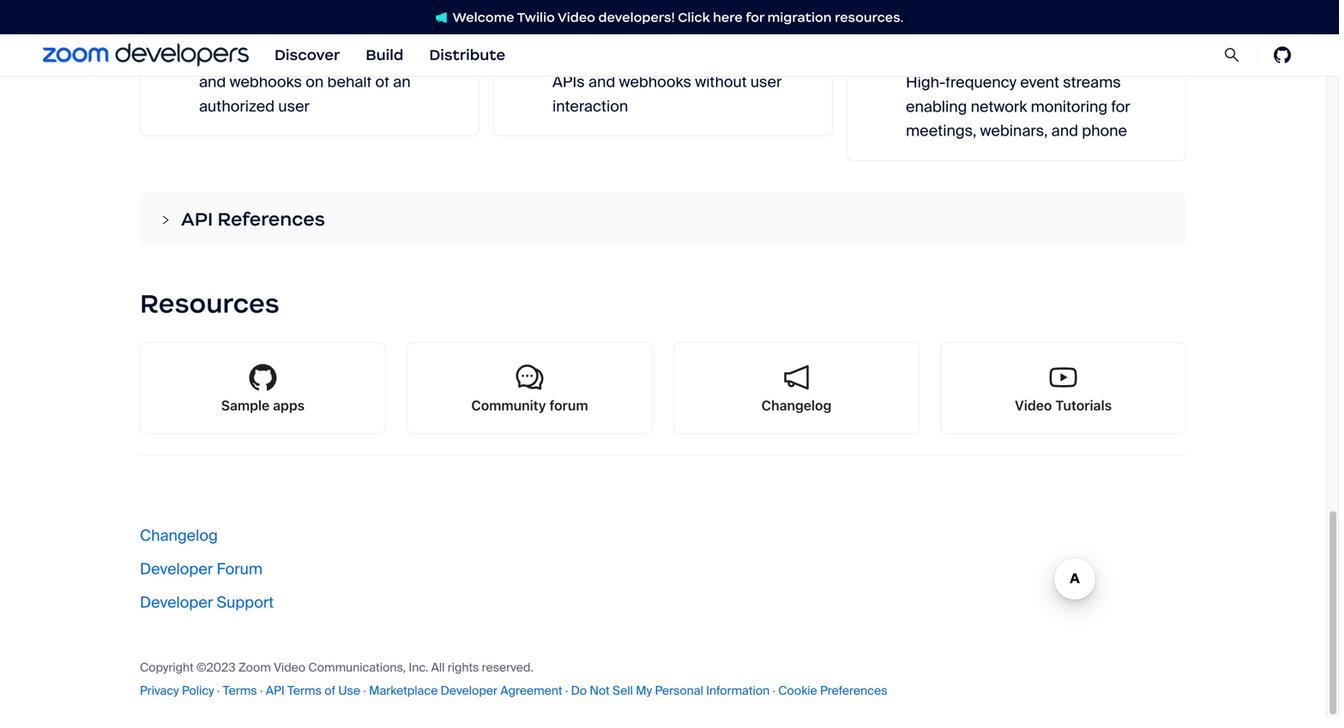 Task type: vqa. For each thing, say whether or not it's contained in the screenshot.
down icon
no



Task type: locate. For each thing, give the bounding box(es) containing it.
0 horizontal spatial changelog
[[140, 526, 218, 546]]

1 horizontal spatial of
[[375, 72, 389, 92]]

changelog link
[[673, 342, 920, 434], [140, 526, 218, 546]]

github image
[[1274, 46, 1291, 63], [1274, 46, 1291, 63], [249, 364, 277, 391]]

of inside copyright © 2023 zoom video communications, inc. all rights reserved. privacy policy · terms · api terms of use · marketplace developer agreement · do not sell my personal information · cookie preferences
[[325, 683, 335, 699]]

developer
[[140, 559, 213, 579], [140, 593, 213, 613], [441, 683, 498, 699]]

1 · from the left
[[217, 683, 220, 699]]

api right terms link
[[266, 683, 285, 699]]

support
[[217, 593, 274, 613]]

1 horizontal spatial for
[[1111, 97, 1130, 117]]

0 horizontal spatial zoom
[[238, 660, 271, 676]]

1 horizontal spatial and
[[588, 72, 615, 92]]

·
[[217, 683, 220, 699], [260, 683, 263, 699], [363, 683, 366, 699], [565, 683, 568, 699], [772, 683, 775, 699]]

1 vertical spatial api
[[266, 683, 285, 699]]

· right use
[[363, 683, 366, 699]]

cookie
[[778, 683, 817, 699]]

0 vertical spatial user
[[750, 72, 782, 92]]

user
[[750, 72, 782, 92], [278, 96, 310, 116]]

preferences
[[820, 683, 887, 699]]

migration
[[767, 9, 832, 25]]

1 horizontal spatial webhooks
[[619, 72, 691, 92]]

zoom inside copyright © 2023 zoom video communications, inc. all rights reserved. privacy policy · terms · api terms of use · marketplace developer agreement · do not sell my personal information · cookie preferences
[[238, 660, 271, 676]]

reserved.
[[482, 660, 533, 676]]

welcome twilio video developers! click here for migration resources.
[[453, 9, 904, 25]]

search image
[[1224, 47, 1240, 63]]

zoom inside securely integrate with zoom apis and webhooks on behalf of an authorized user
[[364, 48, 406, 68]]

with up without
[[716, 48, 745, 68]]

webhooks up authorized
[[230, 72, 302, 92]]

2 with from the left
[[716, 48, 745, 68]]

and down monitoring
[[1051, 121, 1078, 141]]

right image
[[160, 208, 171, 225], [160, 215, 171, 225]]

1 vertical spatial for
[[1111, 97, 1130, 117]]

· right policy at the left bottom of the page
[[217, 683, 220, 699]]

apps
[[273, 397, 305, 413]]

video down youtube icon
[[1015, 397, 1052, 413]]

0 horizontal spatial webhooks
[[230, 72, 302, 92]]

terms down 2023
[[223, 683, 257, 699]]

1 webhooks from the left
[[230, 72, 302, 92]]

marketplace developer agreement link
[[369, 683, 562, 699]]

apis up an
[[410, 48, 442, 68]]

with inside integrate your account with zoom apis and webhooks without user interaction
[[716, 48, 745, 68]]

1 horizontal spatial apis
[[552, 72, 585, 92]]

developer down rights
[[441, 683, 498, 699]]

for
[[746, 9, 764, 25], [1111, 97, 1130, 117]]

zoom developer logo image
[[43, 43, 249, 67]]

api references
[[181, 208, 325, 231]]

user inside integrate your account with zoom apis and webhooks without user interaction
[[750, 72, 782, 92]]

0 horizontal spatial for
[[746, 9, 764, 25]]

search image
[[1224, 47, 1240, 63]]

1 horizontal spatial terms
[[287, 683, 322, 699]]

webhooks inside securely integrate with zoom apis and webhooks on behalf of an authorized user
[[230, 72, 302, 92]]

forum
[[549, 397, 588, 413]]

notification image inside welcome twilio video developers! click here for migration resources. link
[[436, 12, 453, 24]]

user down on
[[278, 96, 310, 116]]

of left use
[[325, 683, 335, 699]]

zoom up terms link
[[238, 660, 271, 676]]

do
[[571, 683, 587, 699]]

0 horizontal spatial apis
[[410, 48, 442, 68]]

1 vertical spatial developer
[[140, 593, 213, 613]]

0 horizontal spatial with
[[331, 48, 360, 68]]

and
[[199, 72, 226, 92], [588, 72, 615, 92], [1051, 121, 1078, 141]]

integrate
[[552, 48, 617, 68]]

1 horizontal spatial with
[[716, 48, 745, 68]]

securely
[[199, 48, 261, 68]]

0 horizontal spatial api
[[181, 208, 213, 231]]

0 horizontal spatial of
[[325, 683, 335, 699]]

securely integrate with zoom apis and webhooks on behalf of an authorized user
[[199, 48, 442, 116]]

developer forum
[[140, 559, 263, 579]]

1 horizontal spatial zoom
[[364, 48, 406, 68]]

1 vertical spatial of
[[325, 683, 335, 699]]

terms
[[223, 683, 257, 699], [287, 683, 322, 699]]

use
[[338, 683, 360, 699]]

1 vertical spatial changelog link
[[140, 526, 218, 546]]

user inside securely integrate with zoom apis and webhooks on behalf of an authorized user
[[278, 96, 310, 116]]

terms left use
[[287, 683, 322, 699]]

zoom
[[364, 48, 406, 68], [748, 48, 790, 68], [238, 660, 271, 676]]

inc.
[[409, 660, 428, 676]]

with up behalf
[[331, 48, 360, 68]]

and up interaction on the left top of the page
[[588, 72, 615, 92]]

rights
[[448, 660, 479, 676]]

apis down integrate
[[552, 72, 585, 92]]

2 vertical spatial developer
[[441, 683, 498, 699]]

of left an
[[375, 72, 389, 92]]

click
[[678, 9, 710, 25]]

notification image for welcome twilio video developers! click here for migration resources.
[[436, 12, 453, 24]]

1 horizontal spatial user
[[750, 72, 782, 92]]

account
[[654, 48, 712, 68]]

for up phone
[[1111, 97, 1130, 117]]

2 horizontal spatial zoom
[[748, 48, 790, 68]]

enabling
[[906, 97, 967, 117]]

developer down developer forum link
[[140, 593, 213, 613]]

webhooks down your on the left
[[619, 72, 691, 92]]

1 terms from the left
[[223, 683, 257, 699]]

for right here
[[746, 9, 764, 25]]

notification image
[[436, 12, 453, 24], [783, 364, 810, 391], [783, 364, 810, 391]]

with
[[331, 48, 360, 68], [716, 48, 745, 68]]

1 horizontal spatial changelog link
[[673, 342, 920, 434]]

1 horizontal spatial video
[[558, 9, 595, 25]]

0 vertical spatial api
[[181, 208, 213, 231]]

youtube image
[[1050, 364, 1077, 391]]

api left references
[[181, 208, 213, 231]]

apis
[[410, 48, 442, 68], [552, 72, 585, 92]]

2 horizontal spatial video
[[1015, 397, 1052, 413]]

information
[[706, 683, 770, 699]]

api inside dropdown button
[[181, 208, 213, 231]]

1 vertical spatial changelog
[[140, 526, 218, 546]]

tutorials
[[1055, 397, 1112, 413]]

all
[[431, 660, 445, 676]]

developer inside copyright © 2023 zoom video communications, inc. all rights reserved. privacy policy · terms · api terms of use · marketplace developer agreement · do not sell my personal information · cookie preferences
[[441, 683, 498, 699]]

1 vertical spatial apis
[[552, 72, 585, 92]]

0 vertical spatial developer
[[140, 559, 213, 579]]

api
[[181, 208, 213, 231], [266, 683, 285, 699]]

without
[[695, 72, 747, 92]]

user right without
[[750, 72, 782, 92]]

cookie preferences link
[[778, 683, 887, 699]]

interaction
[[552, 96, 628, 116]]

copyright
[[140, 660, 194, 676]]

zoom up an
[[364, 48, 406, 68]]

video inside copyright © 2023 zoom video communications, inc. all rights reserved. privacy policy · terms · api terms of use · marketplace developer agreement · do not sell my personal information · cookie preferences
[[274, 660, 305, 676]]

©
[[196, 660, 206, 676]]

changelog
[[761, 397, 832, 413], [140, 526, 218, 546]]

meetings,
[[906, 121, 976, 141]]

0 horizontal spatial user
[[278, 96, 310, 116]]

webhooks
[[230, 72, 302, 92], [619, 72, 691, 92]]

0 horizontal spatial video
[[274, 660, 305, 676]]

· right terms link
[[260, 683, 263, 699]]

0 vertical spatial changelog link
[[673, 342, 920, 434]]

· left cookie
[[772, 683, 775, 699]]

zoom down the migration
[[748, 48, 790, 68]]

developer support link
[[140, 593, 274, 613]]

video right "twilio"
[[558, 9, 595, 25]]

video
[[558, 9, 595, 25], [1015, 397, 1052, 413], [274, 660, 305, 676]]

0 horizontal spatial terms
[[223, 683, 257, 699]]

0 vertical spatial changelog
[[761, 397, 832, 413]]

developer forum link
[[140, 559, 263, 579]]

2 right image from the top
[[160, 215, 171, 225]]

0 vertical spatial of
[[375, 72, 389, 92]]

0 horizontal spatial and
[[199, 72, 226, 92]]

policy
[[182, 683, 214, 699]]

2 webhooks from the left
[[619, 72, 691, 92]]

1 horizontal spatial changelog
[[761, 397, 832, 413]]

1 horizontal spatial api
[[266, 683, 285, 699]]

high-frequency event streams enabling network monitoring for meetings, webinars, and phone link
[[847, 0, 1186, 161]]

1 vertical spatial user
[[278, 96, 310, 116]]

zoom for securely integrate with zoom apis and webhooks on behalf of an authorized user
[[364, 48, 406, 68]]

1 with from the left
[[331, 48, 360, 68]]

2 terms from the left
[[287, 683, 322, 699]]

· left do
[[565, 683, 568, 699]]

api inside copyright © 2023 zoom video communications, inc. all rights reserved. privacy policy · terms · api terms of use · marketplace developer agreement · do not sell my personal information · cookie preferences
[[266, 683, 285, 699]]

community forum
[[471, 397, 588, 413]]

terms link
[[223, 683, 257, 699]]

developer for developer support
[[140, 593, 213, 613]]

of
[[375, 72, 389, 92], [325, 683, 335, 699]]

privacy
[[140, 683, 179, 699]]

2 horizontal spatial and
[[1051, 121, 1078, 141]]

api terms of use link
[[266, 683, 360, 699]]

video tutorials link
[[940, 342, 1186, 434]]

apis inside securely integrate with zoom apis and webhooks on behalf of an authorized user
[[410, 48, 442, 68]]

and down securely
[[199, 72, 226, 92]]

video up api terms of use link at the left of page
[[274, 660, 305, 676]]

developer up developer support
[[140, 559, 213, 579]]

2 vertical spatial video
[[274, 660, 305, 676]]

event
[[1020, 73, 1059, 92]]

0 vertical spatial apis
[[410, 48, 442, 68]]

resources
[[140, 287, 280, 320]]

developers!
[[598, 9, 675, 25]]



Task type: describe. For each thing, give the bounding box(es) containing it.
of inside securely integrate with zoom apis and webhooks on behalf of an authorized user
[[375, 72, 389, 92]]

copyright © 2023 zoom video communications, inc. all rights reserved. privacy policy · terms · api terms of use · marketplace developer agreement · do not sell my personal information · cookie preferences
[[140, 660, 887, 699]]

1 right image from the top
[[160, 208, 171, 225]]

twilio
[[517, 9, 555, 25]]

an
[[393, 72, 411, 92]]

integrate your account with zoom apis and webhooks without user interaction link
[[493, 0, 833, 137]]

here
[[713, 9, 743, 25]]

with inside securely integrate with zoom apis and webhooks on behalf of an authorized user
[[331, 48, 360, 68]]

0 vertical spatial for
[[746, 9, 764, 25]]

zoom for copyright © 2023 zoom video communications, inc. all rights reserved. privacy policy · terms · api terms of use · marketplace developer agreement · do not sell my personal information · cookie preferences
[[238, 660, 271, 676]]

3 · from the left
[[363, 683, 366, 699]]

my
[[636, 683, 652, 699]]

2023
[[206, 660, 236, 676]]

on
[[306, 72, 324, 92]]

references
[[217, 208, 325, 231]]

comment image
[[516, 364, 543, 391]]

not
[[590, 683, 610, 699]]

privacy policy link
[[140, 683, 214, 699]]

and inside securely integrate with zoom apis and webhooks on behalf of an authorized user
[[199, 72, 226, 92]]

video tutorials
[[1015, 397, 1112, 413]]

comment image
[[516, 364, 543, 391]]

sample
[[221, 397, 270, 413]]

communications,
[[308, 660, 406, 676]]

marketplace
[[369, 683, 438, 699]]

welcome
[[453, 9, 514, 25]]

youtube image
[[1050, 364, 1077, 391]]

1 vertical spatial video
[[1015, 397, 1052, 413]]

github image
[[249, 364, 277, 391]]

0 vertical spatial video
[[558, 9, 595, 25]]

securely integrate with zoom apis and webhooks on behalf of an authorized user link
[[140, 0, 480, 137]]

developer support
[[140, 593, 274, 613]]

4 · from the left
[[565, 683, 568, 699]]

your
[[620, 48, 651, 68]]

and inside integrate your account with zoom apis and webhooks without user interaction
[[588, 72, 615, 92]]

resources.
[[835, 9, 904, 25]]

phone
[[1082, 121, 1127, 141]]

network
[[971, 97, 1027, 117]]

high-frequency event streams enabling network monitoring for meetings, webinars, and phone
[[906, 73, 1130, 141]]

integrate
[[264, 48, 328, 68]]

frequency
[[946, 73, 1017, 92]]

forum
[[217, 559, 263, 579]]

community forum link
[[407, 342, 653, 434]]

streams
[[1063, 73, 1121, 92]]

community
[[471, 397, 546, 413]]

5 · from the left
[[772, 683, 775, 699]]

high-
[[906, 73, 946, 92]]

agreement
[[500, 683, 562, 699]]

do not sell my personal information link
[[571, 683, 770, 699]]

0 horizontal spatial changelog link
[[140, 526, 218, 546]]

notification image for changelog
[[783, 364, 810, 391]]

welcome twilio video developers! click here for migration resources. link
[[418, 8, 921, 26]]

and inside the high-frequency event streams enabling network monitoring for meetings, webinars, and phone
[[1051, 121, 1078, 141]]

sample apps link
[[140, 342, 386, 434]]

api references button
[[140, 192, 1186, 247]]

notification image
[[436, 12, 448, 24]]

2 · from the left
[[260, 683, 263, 699]]

monitoring
[[1031, 97, 1108, 117]]

integrate your account with zoom apis and webhooks without user interaction
[[552, 48, 790, 116]]

for inside the high-frequency event streams enabling network monitoring for meetings, webinars, and phone
[[1111, 97, 1130, 117]]

apis inside integrate your account with zoom apis and webhooks without user interaction
[[552, 72, 585, 92]]

zoom inside integrate your account with zoom apis and webhooks without user interaction
[[748, 48, 790, 68]]

developer for developer forum
[[140, 559, 213, 579]]

webinars,
[[980, 121, 1048, 141]]

github image inside sample apps link
[[249, 364, 277, 391]]

webhooks inside integrate your account with zoom apis and webhooks without user interaction
[[619, 72, 691, 92]]

personal
[[655, 683, 703, 699]]

authorized
[[199, 96, 275, 116]]

sell
[[613, 683, 633, 699]]

behalf
[[327, 72, 372, 92]]

sample apps
[[221, 397, 305, 413]]



